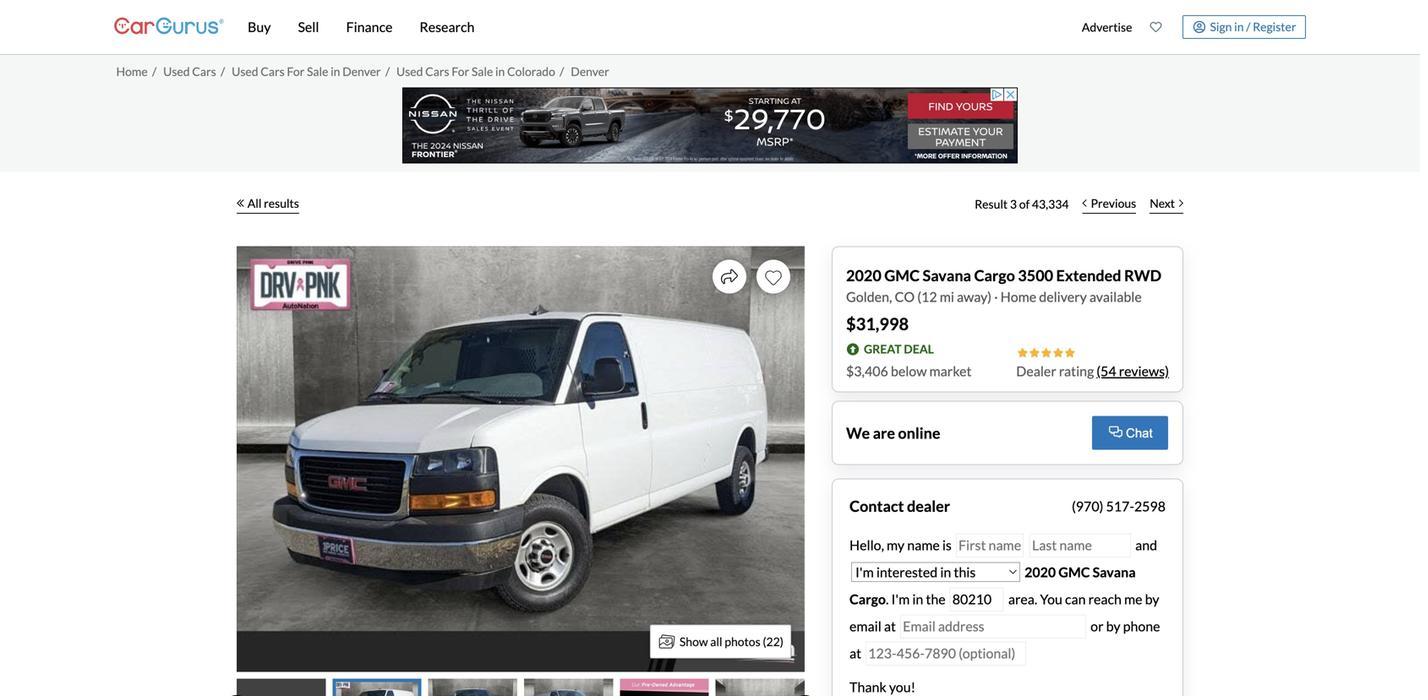 Task type: vqa. For each thing, say whether or not it's contained in the screenshot.
like
no



Task type: describe. For each thing, give the bounding box(es) containing it.
2 cars from the left
[[261, 64, 285, 78]]

home link
[[116, 64, 148, 78]]

result
[[975, 197, 1008, 211]]

contact dealer
[[850, 497, 950, 516]]

3 cars from the left
[[425, 64, 449, 78]]

vehicle full photo image
[[237, 246, 805, 672]]

43,334
[[1032, 197, 1069, 211]]

advertise
[[1082, 20, 1132, 34]]

my
[[887, 537, 905, 554]]

area.
[[1008, 591, 1037, 608]]

hello,
[[850, 537, 884, 554]]

me
[[1124, 591, 1142, 608]]

register
[[1253, 19, 1296, 34]]

/ right used cars "link"
[[221, 64, 225, 78]]

2020 gmc savana cargo
[[850, 564, 1136, 608]]

used cars for sale in colorado link
[[396, 64, 555, 78]]

chevron right image
[[1179, 199, 1183, 208]]

all
[[710, 635, 722, 649]]

area. you can reach me by email at
[[850, 591, 1159, 635]]

photos
[[725, 635, 760, 649]]

name
[[907, 537, 940, 554]]

home / used cars / used cars for sale in denver / used cars for sale in colorado / denver
[[116, 64, 609, 78]]

rating
[[1059, 363, 1094, 380]]

in inside menu item
[[1234, 19, 1244, 34]]

(970)
[[1072, 498, 1103, 515]]

next link
[[1143, 186, 1190, 223]]

saved cars image
[[1150, 21, 1162, 33]]

of
[[1019, 197, 1030, 211]]

result 3 of 43,334
[[975, 197, 1069, 211]]

by inside or by phone at
[[1106, 618, 1120, 635]]

away)
[[957, 289, 992, 305]]

user icon image
[[1193, 21, 1206, 33]]

online
[[898, 424, 940, 443]]

research button
[[406, 0, 488, 54]]

Phone (optional) telephone field
[[866, 642, 1026, 666]]

sell
[[298, 19, 319, 35]]

next
[[1150, 196, 1175, 210]]

great
[[864, 342, 902, 356]]

reach
[[1088, 591, 1122, 608]]

by inside area. you can reach me by email at
[[1145, 591, 1159, 608]]

sign in / register link
[[1182, 15, 1306, 39]]

/ down finance popup button
[[385, 64, 390, 78]]

advertise link
[[1073, 3, 1141, 51]]

great deal
[[864, 342, 934, 356]]

in down sell popup button
[[331, 64, 340, 78]]

finance
[[346, 19, 393, 35]]

home inside 2020 gmc savana cargo 3500 extended rwd golden, co (12 mi away) · home delivery available
[[1001, 289, 1036, 305]]

below
[[891, 363, 927, 380]]

chat image
[[1109, 426, 1123, 438]]

menu containing sign in / register
[[1073, 3, 1306, 51]]

mi
[[940, 289, 954, 305]]

used cars link
[[163, 64, 216, 78]]

can
[[1065, 591, 1086, 608]]

and
[[1133, 537, 1157, 554]]

dealer
[[907, 497, 950, 516]]

extended
[[1056, 266, 1121, 285]]

you
[[1040, 591, 1062, 608]]

hello, my name is
[[850, 537, 954, 554]]

1 sale from the left
[[307, 64, 328, 78]]

view vehicle photo 6 image
[[716, 679, 805, 697]]

reviews)
[[1119, 363, 1169, 380]]

. i'm in the
[[886, 591, 948, 608]]

at inside or by phone at
[[850, 645, 861, 662]]

sign in / register menu item
[[1171, 15, 1306, 39]]

Email address email field
[[900, 615, 1086, 639]]

in left colorado
[[495, 64, 505, 78]]

you!
[[889, 679, 916, 696]]

2 sale from the left
[[472, 64, 493, 78]]

(12
[[917, 289, 937, 305]]

show
[[680, 635, 708, 649]]

contact
[[850, 497, 904, 516]]

(970) 517-2598
[[1072, 498, 1166, 515]]

1 used from the left
[[163, 64, 190, 78]]

or by phone at
[[850, 618, 1160, 662]]

sign in / register
[[1210, 19, 1296, 34]]

gmc for 2020 gmc savana cargo 3500 extended rwd golden, co (12 mi away) · home delivery available
[[884, 266, 920, 285]]

517-
[[1106, 498, 1134, 515]]

cargo for 2020 gmc savana cargo
[[850, 591, 886, 608]]

previous link
[[1076, 186, 1143, 223]]

$3,406
[[846, 363, 888, 380]]

menu bar containing buy
[[224, 0, 1073, 54]]

we are online
[[846, 424, 940, 443]]

buy
[[248, 19, 271, 35]]



Task type: locate. For each thing, give the bounding box(es) containing it.
1 vertical spatial savana
[[1093, 564, 1136, 581]]

used
[[163, 64, 190, 78], [232, 64, 258, 78], [396, 64, 423, 78]]

available
[[1089, 289, 1142, 305]]

1 horizontal spatial home
[[1001, 289, 1036, 305]]

0 horizontal spatial for
[[287, 64, 305, 78]]

golden,
[[846, 289, 892, 305]]

/ inside sign in / register link
[[1246, 19, 1251, 34]]

Last name field
[[1030, 534, 1131, 558]]

by right or
[[1106, 618, 1120, 635]]

view vehicle photo 4 image
[[524, 679, 613, 697]]

2020
[[846, 266, 881, 285], [1025, 564, 1056, 581]]

cars down the cargurus logo homepage link link
[[192, 64, 216, 78]]

show all photos (22) link
[[650, 625, 791, 659]]

gmc up "can"
[[1059, 564, 1090, 581]]

1 horizontal spatial denver
[[571, 64, 609, 78]]

deal
[[904, 342, 934, 356]]

results
[[264, 196, 299, 210]]

/
[[1246, 19, 1251, 34], [152, 64, 157, 78], [221, 64, 225, 78], [385, 64, 390, 78], [560, 64, 564, 78]]

denver down finance popup button
[[342, 64, 381, 78]]

$3,406 below market
[[846, 363, 972, 380]]

/ right colorado
[[560, 64, 564, 78]]

market
[[929, 363, 972, 380]]

cargurus logo homepage link image
[[114, 3, 224, 51]]

show all photos (22)
[[680, 635, 784, 649]]

1 for from the left
[[287, 64, 305, 78]]

home right ·
[[1001, 289, 1036, 305]]

0 vertical spatial savana
[[923, 266, 971, 285]]

all
[[247, 196, 262, 210]]

(54
[[1097, 363, 1116, 380]]

view vehicle photo 1 image
[[237, 679, 326, 697]]

2020 inside 2020 gmc savana cargo
[[1025, 564, 1056, 581]]

dealer
[[1016, 363, 1056, 380]]

0 horizontal spatial sale
[[307, 64, 328, 78]]

finance button
[[333, 0, 406, 54]]

all results link
[[237, 186, 299, 223]]

2 for from the left
[[452, 64, 469, 78]]

2020 inside 2020 gmc savana cargo 3500 extended rwd golden, co (12 mi away) · home delivery available
[[846, 266, 881, 285]]

1 horizontal spatial 2020
[[1025, 564, 1056, 581]]

1 vertical spatial by
[[1106, 618, 1120, 635]]

(54 reviews) button
[[1097, 361, 1169, 382]]

we
[[846, 424, 870, 443]]

1 vertical spatial at
[[850, 645, 861, 662]]

gmc for 2020 gmc savana cargo
[[1059, 564, 1090, 581]]

menu bar
[[224, 0, 1073, 54]]

cars
[[192, 64, 216, 78], [261, 64, 285, 78], [425, 64, 449, 78]]

in right i'm
[[912, 591, 923, 608]]

.
[[886, 591, 889, 608]]

used down research dropdown button
[[396, 64, 423, 78]]

savana inside 2020 gmc savana cargo 3500 extended rwd golden, co (12 mi away) · home delivery available
[[923, 266, 971, 285]]

for down research dropdown button
[[452, 64, 469, 78]]

1 horizontal spatial savana
[[1093, 564, 1136, 581]]

used right home 'link'
[[163, 64, 190, 78]]

used down the buy popup button
[[232, 64, 258, 78]]

view vehicle photo 2 image
[[332, 679, 422, 697]]

sign
[[1210, 19, 1232, 34]]

0 horizontal spatial cargo
[[850, 591, 886, 608]]

0 horizontal spatial savana
[[923, 266, 971, 285]]

colorado
[[507, 64, 555, 78]]

3 used from the left
[[396, 64, 423, 78]]

savana inside 2020 gmc savana cargo
[[1093, 564, 1136, 581]]

0 horizontal spatial denver
[[342, 64, 381, 78]]

savana up reach
[[1093, 564, 1136, 581]]

1 horizontal spatial for
[[452, 64, 469, 78]]

cars down research dropdown button
[[425, 64, 449, 78]]

cargo for 2020 gmc savana cargo 3500 extended rwd golden, co (12 mi away) · home delivery available
[[974, 266, 1015, 285]]

denver
[[342, 64, 381, 78], [571, 64, 609, 78]]

phone
[[1123, 618, 1160, 635]]

chat button
[[1092, 416, 1168, 450]]

1 vertical spatial 2020
[[1025, 564, 1056, 581]]

/ left the register
[[1246, 19, 1251, 34]]

/ right home 'link'
[[152, 64, 157, 78]]

cargo up email
[[850, 591, 886, 608]]

at inside area. you can reach me by email at
[[884, 618, 896, 635]]

0 horizontal spatial at
[[850, 645, 861, 662]]

0 horizontal spatial gmc
[[884, 266, 920, 285]]

cargo inside 2020 gmc savana cargo 3500 extended rwd golden, co (12 mi away) · home delivery available
[[974, 266, 1015, 285]]

chat
[[1126, 426, 1153, 440]]

0 horizontal spatial used
[[163, 64, 190, 78]]

or
[[1091, 618, 1104, 635]]

2020 gmc savana cargo 3500 extended rwd golden, co (12 mi away) · home delivery available
[[846, 266, 1161, 305]]

sale left colorado
[[472, 64, 493, 78]]

for
[[287, 64, 305, 78], [452, 64, 469, 78]]

share image
[[721, 268, 738, 285]]

1 vertical spatial home
[[1001, 289, 1036, 305]]

home down the cargurus logo homepage link link
[[116, 64, 148, 78]]

3
[[1010, 197, 1017, 211]]

2020 for 2020 gmc savana cargo
[[1025, 564, 1056, 581]]

savana for 2020 gmc savana cargo 3500 extended rwd golden, co (12 mi away) · home delivery available
[[923, 266, 971, 285]]

0 vertical spatial cargo
[[974, 266, 1015, 285]]

0 horizontal spatial home
[[116, 64, 148, 78]]

all results
[[247, 196, 299, 210]]

1 vertical spatial gmc
[[1059, 564, 1090, 581]]

cargo
[[974, 266, 1015, 285], [850, 591, 886, 608]]

0 vertical spatial at
[[884, 618, 896, 635]]

1 horizontal spatial at
[[884, 618, 896, 635]]

2 denver from the left
[[571, 64, 609, 78]]

by
[[1145, 591, 1159, 608], [1106, 618, 1120, 635]]

chevron left image
[[1082, 199, 1087, 208]]

(22)
[[763, 635, 784, 649]]

1 denver from the left
[[342, 64, 381, 78]]

rwd
[[1124, 266, 1161, 285]]

0 vertical spatial 2020
[[846, 266, 881, 285]]

·
[[994, 289, 998, 305]]

email
[[850, 618, 881, 635]]

research
[[420, 19, 475, 35]]

thank you!
[[850, 679, 916, 696]]

Zip code field
[[950, 588, 1004, 612]]

2598
[[1134, 498, 1166, 515]]

thank
[[850, 679, 886, 696]]

menu
[[1073, 3, 1306, 51]]

0 horizontal spatial 2020
[[846, 266, 881, 285]]

gmc
[[884, 266, 920, 285], [1059, 564, 1090, 581]]

in
[[1234, 19, 1244, 34], [331, 64, 340, 78], [495, 64, 505, 78], [912, 591, 923, 608]]

savana up mi
[[923, 266, 971, 285]]

buy button
[[234, 0, 284, 54]]

co
[[895, 289, 915, 305]]

cars down the buy popup button
[[261, 64, 285, 78]]

advertisement region
[[402, 87, 1018, 164]]

cargo inside 2020 gmc savana cargo
[[850, 591, 886, 608]]

chevron double left image
[[237, 199, 244, 208]]

is
[[942, 537, 952, 554]]

1 vertical spatial cargo
[[850, 591, 886, 608]]

0 vertical spatial by
[[1145, 591, 1159, 608]]

2 horizontal spatial cars
[[425, 64, 449, 78]]

savana for 2020 gmc savana cargo
[[1093, 564, 1136, 581]]

dealer rating (54 reviews)
[[1016, 363, 1169, 380]]

sale down sell popup button
[[307, 64, 328, 78]]

1 horizontal spatial sale
[[472, 64, 493, 78]]

are
[[873, 424, 895, 443]]

view vehicle photo 3 image
[[428, 679, 517, 697]]

delivery
[[1039, 289, 1087, 305]]

1 horizontal spatial cars
[[261, 64, 285, 78]]

at down email
[[850, 645, 861, 662]]

denver right colorado
[[571, 64, 609, 78]]

in right sign
[[1234, 19, 1244, 34]]

sell button
[[284, 0, 333, 54]]

1 horizontal spatial used
[[232, 64, 258, 78]]

tab list
[[237, 679, 805, 697]]

at right email
[[884, 618, 896, 635]]

2 used from the left
[[232, 64, 258, 78]]

3500
[[1018, 266, 1053, 285]]

0 vertical spatial home
[[116, 64, 148, 78]]

for down sell popup button
[[287, 64, 305, 78]]

First name field
[[956, 534, 1024, 558]]

$31,998
[[846, 314, 909, 334]]

by right "me"
[[1145, 591, 1159, 608]]

gmc up "co"
[[884, 266, 920, 285]]

0 horizontal spatial by
[[1106, 618, 1120, 635]]

2 horizontal spatial used
[[396, 64, 423, 78]]

the
[[926, 591, 946, 608]]

0 vertical spatial gmc
[[884, 266, 920, 285]]

1 horizontal spatial cargo
[[974, 266, 1015, 285]]

used cars for sale in denver link
[[232, 64, 381, 78]]

2020 up golden, on the top right
[[846, 266, 881, 285]]

2020 up you
[[1025, 564, 1056, 581]]

gmc inside 2020 gmc savana cargo 3500 extended rwd golden, co (12 mi away) · home delivery available
[[884, 266, 920, 285]]

at
[[884, 618, 896, 635], [850, 645, 861, 662]]

1 cars from the left
[[192, 64, 216, 78]]

1 horizontal spatial gmc
[[1059, 564, 1090, 581]]

cargo up ·
[[974, 266, 1015, 285]]

sale
[[307, 64, 328, 78], [472, 64, 493, 78]]

gmc inside 2020 gmc savana cargo
[[1059, 564, 1090, 581]]

1 horizontal spatial by
[[1145, 591, 1159, 608]]

i'm
[[891, 591, 910, 608]]

view vehicle photo 5 image
[[620, 679, 709, 697]]

previous
[[1091, 196, 1136, 210]]

2020 for 2020 gmc savana cargo 3500 extended rwd golden, co (12 mi away) · home delivery available
[[846, 266, 881, 285]]

cargurus logo homepage link link
[[114, 3, 224, 51]]

0 horizontal spatial cars
[[192, 64, 216, 78]]



